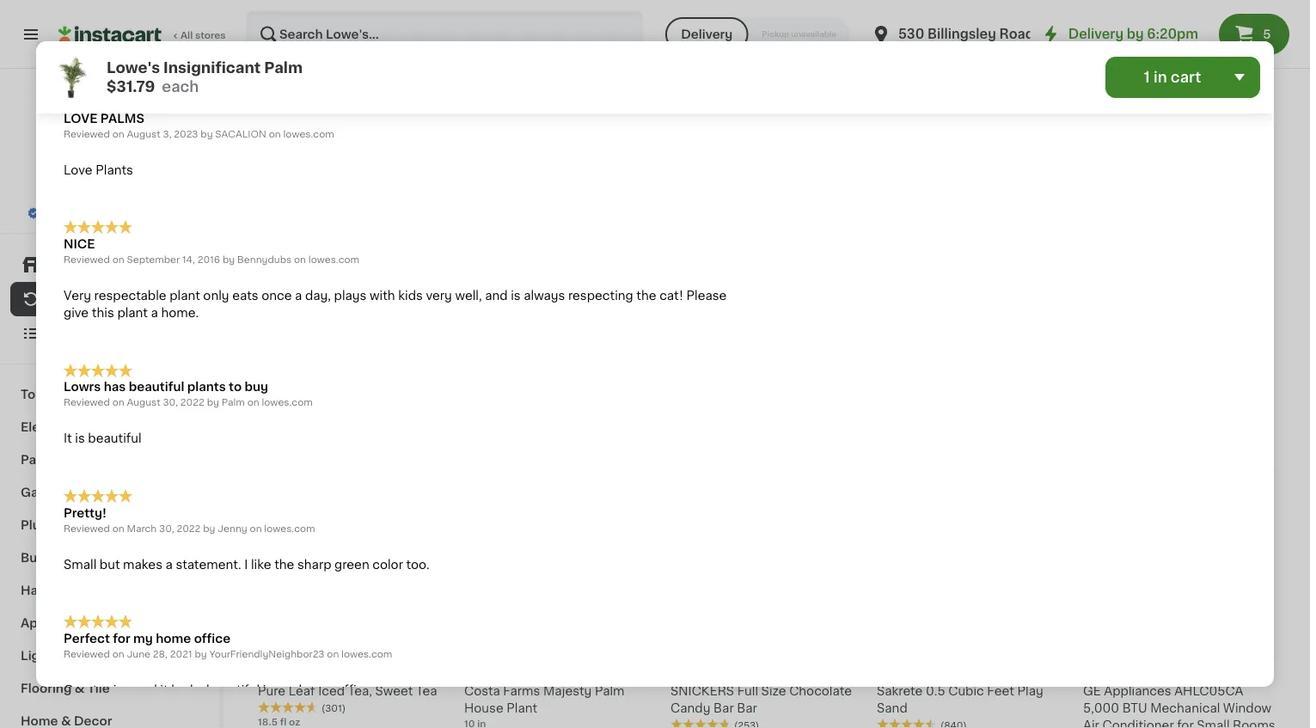 Task type: locate. For each thing, give the bounding box(es) containing it.
great price and it looks beautiful in my home office
[[64, 685, 372, 697]]

very
[[426, 290, 452, 302]]

palm down plants
[[222, 398, 245, 408]]

3,
[[163, 129, 172, 139]]

beautiful down perfect for my home office reviewed on june 28, 2021 by yourfriendlyneighbor23 on lowes.com on the left
[[206, 685, 260, 697]]

beautiful right has on the bottom
[[129, 382, 184, 394]]

2 august from the top
[[127, 398, 161, 408]]

all stores link
[[58, 10, 227, 58]]

4 reviewed from the top
[[64, 524, 110, 534]]

0 horizontal spatial for
[[113, 634, 130, 646]]

and down said
[[113, 21, 136, 33]]

None search field
[[246, 10, 644, 58]]

sun...
[[627, 21, 658, 33]]

0 vertical spatial my
[[627, 4, 646, 16]]

size
[[762, 685, 787, 697]]

1 horizontal spatial office
[[336, 685, 372, 697]]

delivery by 6:20pm
[[1069, 28, 1199, 40]]

& for garden
[[70, 487, 80, 499]]

1 vertical spatial but
[[100, 559, 120, 571]]

my up june
[[133, 634, 153, 646]]

looks
[[171, 685, 203, 697]]

lowes.com up sharp
[[264, 524, 315, 534]]

0 vertical spatial 30,
[[163, 398, 178, 408]]

play
[[1018, 685, 1044, 697]]

reviews said its great for offices but that's false it needs a bit of sunlight. i have it right next to my living room window and  its open every day to get sun in and its been weltering like its not getting enough sun... it needs a lot more sun than its advertised to need.
[[64, 4, 739, 50]]

5 reviewed from the top
[[64, 650, 110, 660]]

1 vertical spatial plant
[[117, 307, 148, 319]]

building
[[21, 552, 72, 564]]

but
[[258, 4, 278, 16], [100, 559, 120, 571]]

tea
[[416, 685, 437, 697]]

the left sharp
[[275, 559, 295, 571]]

lowes.com down buy it again
[[283, 129, 334, 139]]

for up every
[[193, 4, 210, 16]]

insignificant
[[164, 61, 261, 75]]

like
[[467, 21, 487, 33], [251, 559, 271, 571]]

for down mechanical
[[1178, 720, 1195, 729]]

0 vertical spatial is
[[511, 290, 521, 302]]

0 vertical spatial lowe's
[[107, 61, 160, 75]]

feet
[[988, 685, 1015, 697]]

1 vertical spatial &
[[75, 683, 85, 695]]

0 vertical spatial &
[[70, 487, 80, 499]]

bennydubs
[[237, 255, 292, 265]]

than
[[123, 38, 150, 50]]

by left 6:20pm
[[1128, 28, 1145, 40]]

once
[[262, 290, 292, 302]]

my up sun...
[[627, 4, 646, 16]]

reviewed inside 'nice reviewed on september 14, 2016 by bennydubs on lowes.com'
[[64, 255, 110, 265]]

flooring & tile link
[[10, 673, 209, 705]]

1 horizontal spatial but
[[258, 4, 278, 16]]

house
[[465, 702, 504, 714]]

but up hardware link
[[100, 559, 120, 571]]

next
[[582, 4, 609, 16]]

to right plants
[[229, 382, 242, 394]]

lowe's up the $31.79
[[107, 61, 160, 75]]

buy inside lowrs has beautiful plants to buy reviewed on august 30, 2022 by palm on lowes.com
[[245, 382, 268, 394]]

2022 up statement.
[[177, 524, 201, 534]]

0 vertical spatial like
[[467, 21, 487, 33]]

1 vertical spatial needs
[[672, 21, 710, 33]]

beautiful down tools link
[[88, 433, 142, 445]]

small down mechanical
[[1198, 720, 1231, 729]]

by right the 2021
[[195, 650, 207, 660]]

need.
[[254, 38, 288, 50]]

very respectable plant only eats once a day, plays with kids very well, and is always respecting the cat! please give this plant a home.
[[64, 290, 727, 319]]

1 vertical spatial 30,
[[159, 524, 174, 534]]

& for home
[[61, 716, 71, 728]]

0 vertical spatial buy
[[258, 98, 310, 122]]

its right said
[[141, 4, 155, 16]]

2 vertical spatial my
[[277, 685, 296, 697]]

kids
[[398, 290, 423, 302]]

for inside reviews said its great for offices but that's false it needs a bit of sunlight. i have it right next to my living room window and  its open every day to get sun in and its been weltering like its not getting enough sun... it needs a lot more sun than its advertised to need.
[[193, 4, 210, 16]]

enough
[[578, 21, 624, 33]]

0 left 5
[[1239, 35, 1247, 47]]

0
[[1239, 35, 1247, 47], [1239, 62, 1247, 74]]

0 horizontal spatial buy
[[48, 293, 73, 305]]

again
[[341, 98, 416, 122]]

2 vertical spatial for
[[1178, 720, 1195, 729]]

1 horizontal spatial for
[[193, 4, 210, 16]]

service type group
[[666, 17, 851, 52]]

1 vertical spatial like
[[251, 559, 271, 571]]

the inside very respectable plant only eats once a day, plays with kids very well, and is always respecting the cat! please give this plant a home.
[[637, 290, 657, 302]]

pretty!
[[64, 508, 107, 520]]

1 horizontal spatial delivery
[[1069, 28, 1124, 40]]

my inside reviews said its great for offices but that's false it needs a bit of sunlight. i have it right next to my living room window and  its open every day to get sun in and its been weltering like its not getting enough sun... it needs a lot more sun than its advertised to need.
[[627, 4, 646, 16]]

rooms
[[1234, 720, 1276, 729]]

reviewed down lowrs at the bottom left
[[64, 398, 110, 408]]

lowe's inside lowe's insignificant palm $31.79 each
[[107, 61, 160, 75]]

0 horizontal spatial appliances
[[21, 618, 90, 630]]

beautiful inside lowrs has beautiful plants to buy reviewed on august 30, 2022 by palm on lowes.com
[[129, 382, 184, 394]]

buy for buy it again
[[48, 293, 73, 305]]

0 horizontal spatial like
[[251, 559, 271, 571]]

and right well, at left
[[485, 290, 508, 302]]

sunlight.
[[447, 4, 499, 16]]

my
[[627, 4, 646, 16], [133, 634, 153, 646], [277, 685, 296, 697]]

buy left regularly
[[423, 407, 459, 425]]

0 horizontal spatial bar
[[714, 702, 734, 714]]

appliances inside ge appliances ahlc05ca 5,000 btu mechanical window air conditioner for small rooms
[[1105, 685, 1172, 697]]

0 vertical spatial 0
[[1239, 35, 1247, 47]]

lowes.com up tea,
[[342, 650, 393, 660]]

but up get
[[258, 4, 278, 16]]

by right 2016
[[223, 255, 235, 265]]

reviewed down perfect
[[64, 650, 110, 660]]

1 in cart field
[[1106, 57, 1261, 98]]

0 horizontal spatial home
[[156, 634, 191, 646]]

sun down that's
[[292, 21, 314, 33]]

1 vertical spatial small
[[1198, 720, 1231, 729]]

0 down 5 button
[[1239, 62, 1247, 74]]

needs down room
[[672, 21, 710, 33]]

its left been
[[356, 21, 371, 33]]

1 horizontal spatial small
[[1198, 720, 1231, 729]]

not
[[508, 21, 528, 33]]

it
[[316, 98, 335, 122], [64, 433, 72, 445]]

(301)
[[322, 704, 346, 713]]

nice reviewed on september 14, 2016 by bennydubs on lowes.com
[[64, 239, 360, 265]]

home inside perfect for my home office reviewed on june 28, 2021 by yourfriendlyneighbor23 on lowes.com
[[156, 634, 191, 646]]

plant up home.
[[170, 290, 200, 302]]

0 vertical spatial august
[[127, 129, 161, 139]]

1 horizontal spatial like
[[467, 21, 487, 33]]

1 vertical spatial palm
[[222, 398, 245, 408]]

office up (301)
[[336, 685, 372, 697]]

1 0 from the top
[[1239, 35, 1247, 47]]

0 horizontal spatial the
[[275, 559, 295, 571]]

1 vertical spatial for
[[113, 634, 130, 646]]

2 horizontal spatial my
[[627, 4, 646, 16]]

by down plants
[[207, 398, 219, 408]]

open
[[157, 21, 188, 33]]

reviewed inside pretty! reviewed on march 30, 2022 by jenny on lowes.com
[[64, 524, 110, 534]]

0.5
[[926, 685, 946, 697]]

1 horizontal spatial palm
[[264, 61, 303, 75]]

for inside ge appliances ahlc05ca 5,000 btu mechanical window air conditioner for small rooms
[[1178, 720, 1195, 729]]

& inside the flooring & tile link
[[75, 683, 85, 695]]

appliances down hardware
[[21, 618, 90, 630]]

like down sunlight. at left
[[467, 21, 487, 33]]

1 vertical spatial 2022
[[177, 524, 201, 534]]

my up fl
[[277, 685, 296, 697]]

reviewed
[[64, 129, 110, 139], [64, 255, 110, 265], [64, 398, 110, 408], [64, 524, 110, 534], [64, 650, 110, 660]]

1 august from the top
[[127, 129, 161, 139]]

to right next
[[612, 4, 624, 16]]

all
[[181, 31, 193, 40]]

0 horizontal spatial palm
[[222, 398, 245, 408]]

home up (301)
[[299, 685, 333, 697]]

5 button
[[1220, 14, 1290, 55]]

building supplies link
[[10, 542, 209, 575]]

0 vertical spatial the
[[637, 290, 657, 302]]

1 vertical spatial 0
[[1239, 62, 1247, 74]]

0 horizontal spatial sun
[[98, 38, 120, 50]]

& right 'home'
[[61, 716, 71, 728]]

all stores
[[181, 31, 226, 40]]

in inside 1 in cart field
[[1154, 70, 1168, 85]]

ge appliances ahlc05ca 5,000 btu mechanical window air conditioner for small rooms button
[[1084, 461, 1277, 729]]

1 horizontal spatial the
[[637, 290, 657, 302]]

0 vertical spatial small
[[64, 559, 97, 571]]

0 horizontal spatial buy
[[245, 382, 268, 394]]

palm down need.
[[264, 61, 303, 75]]

1 vertical spatial august
[[127, 398, 161, 408]]

to down day
[[238, 38, 251, 50]]

it left looks
[[160, 685, 168, 697]]

lighting
[[21, 650, 72, 662]]

in right 10 on the left
[[478, 719, 486, 729]]

respectable
[[94, 290, 167, 302]]

garden & outdoors
[[21, 487, 142, 499]]

buy up items
[[245, 382, 268, 394]]

0 horizontal spatial needs
[[362, 4, 399, 16]]

1 horizontal spatial appliances
[[1105, 685, 1172, 697]]

for
[[193, 4, 210, 16], [113, 634, 130, 646], [1178, 720, 1195, 729]]

lowrs has beautiful plants to buy reviewed on august 30, 2022 by palm on lowes.com
[[64, 382, 313, 408]]

18.5 fl oz
[[258, 718, 300, 727]]

pure
[[258, 685, 286, 697]]

1 vertical spatial the
[[275, 559, 295, 571]]

lowes.com left customers
[[262, 398, 313, 408]]

by right 2023
[[201, 129, 213, 139]]

1 vertical spatial is
[[75, 433, 85, 445]]

1 horizontal spatial bar
[[737, 702, 758, 714]]

lowes.com inside pretty! reviewed on march 30, 2022 by jenny on lowes.com
[[264, 524, 315, 534]]

home & decor
[[21, 716, 112, 728]]

in up '18.5'
[[263, 685, 274, 697]]

candy
[[671, 702, 711, 714]]

1 horizontal spatial sun
[[292, 21, 314, 33]]

that's
[[282, 4, 316, 16]]

in down false
[[317, 21, 328, 33]]

in inside costa farms majesty palm house plant 10 in
[[478, 719, 486, 729]]

2 horizontal spatial for
[[1178, 720, 1195, 729]]

2 horizontal spatial palm
[[595, 685, 625, 697]]

home.
[[161, 307, 199, 319]]

reviewed inside the love palms reviewed on august 3, 2023 by sacalion on lowes.com
[[64, 129, 110, 139]]

30, up electrical link
[[163, 398, 178, 408]]

by
[[1128, 28, 1145, 40], [201, 129, 213, 139], [223, 255, 235, 265], [207, 398, 219, 408], [203, 524, 215, 534], [195, 650, 207, 660]]

2022 down plants
[[181, 398, 205, 408]]

2021
[[170, 650, 192, 660]]

color
[[373, 559, 403, 571]]

lowes.com inside 'nice reviewed on september 14, 2016 by bennydubs on lowes.com'
[[309, 255, 360, 265]]

0 vertical spatial 2022
[[181, 398, 205, 408]]

statement.
[[176, 559, 242, 571]]

lowes.com up day, at the left top of page
[[309, 255, 360, 265]]

1 vertical spatial buy
[[48, 293, 73, 305]]

beautiful for is
[[88, 433, 142, 445]]

appliances up the "btu"
[[1105, 685, 1172, 697]]

small
[[64, 559, 97, 571], [1198, 720, 1231, 729]]

home
[[156, 634, 191, 646], [299, 685, 333, 697]]

0 horizontal spatial delivery
[[681, 28, 733, 40]]

1 vertical spatial it
[[64, 433, 72, 445]]

august inside lowrs has beautiful plants to buy reviewed on august 30, 2022 by palm on lowes.com
[[127, 398, 161, 408]]

small up hardware
[[64, 559, 97, 571]]

& for flooring
[[75, 683, 85, 695]]

1 reviewed from the top
[[64, 129, 110, 139]]

2 vertical spatial &
[[61, 716, 71, 728]]

1 vertical spatial lowe's
[[88, 171, 131, 183]]

palm right majesty
[[595, 685, 625, 697]]

paint link
[[10, 444, 209, 477]]

plant
[[170, 290, 200, 302], [117, 307, 148, 319]]

0 vertical spatial plant
[[170, 290, 200, 302]]

is
[[511, 290, 521, 302], [75, 433, 85, 445]]

by inside 'nice reviewed on september 14, 2016 by bennydubs on lowes.com'
[[223, 255, 235, 265]]

my inside perfect for my home office reviewed on june 28, 2021 by yourfriendlyneighbor23 on lowes.com
[[133, 634, 153, 646]]

august left 3,
[[127, 129, 161, 139]]

1 vertical spatial my
[[133, 634, 153, 646]]

0 horizontal spatial is
[[75, 433, 85, 445]]

reviewed down pretty!
[[64, 524, 110, 534]]

the left cat! in the right top of the page
[[637, 290, 657, 302]]

by left jenny
[[203, 524, 215, 534]]

office up great price and it looks beautiful in my home office
[[194, 634, 231, 646]]

28,
[[153, 650, 168, 660]]

in inside reviews said its great for offices but that's false it needs a bit of sunlight. i have it right next to my living room window and  its open every day to get sun in and its been weltering like its not getting enough sun... it needs a lot more sun than its advertised to need.
[[317, 21, 328, 33]]

august up electrical link
[[127, 398, 161, 408]]

by inside perfect for my home office reviewed on june 28, 2021 by yourfriendlyneighbor23 on lowes.com
[[195, 650, 207, 660]]

& up pretty!
[[70, 487, 80, 499]]

1 vertical spatial buy
[[423, 407, 459, 425]]

1 vertical spatial beautiful
[[88, 433, 142, 445]]

& inside garden & outdoors link
[[70, 487, 80, 499]]

& left tile
[[75, 683, 85, 695]]

office inside perfect for my home office reviewed on june 28, 2021 by yourfriendlyneighbor23 on lowes.com
[[194, 634, 231, 646]]

is inside very respectable plant only eats once a day, plays with kids very well, and is always respecting the cat! please give this plant a home.
[[511, 290, 521, 302]]

30, right march
[[159, 524, 174, 534]]

2 vertical spatial palm
[[595, 685, 625, 697]]

0 horizontal spatial office
[[194, 634, 231, 646]]

great
[[158, 4, 190, 16]]

plants
[[96, 164, 133, 176]]

lowe's down the lowe's logo on the top left
[[88, 171, 131, 183]]

0 vertical spatial home
[[156, 634, 191, 646]]

home up the 2021
[[156, 634, 191, 646]]

2 0 from the top
[[1239, 62, 1247, 74]]

delivery left 6:20pm
[[1069, 28, 1124, 40]]

sun left than
[[98, 38, 120, 50]]

0 vertical spatial beautiful
[[129, 382, 184, 394]]

sacalion
[[215, 129, 267, 139]]

buy up sacalion
[[258, 98, 310, 122]]

needs up been
[[362, 4, 399, 16]]

1 vertical spatial office
[[336, 685, 372, 697]]

needs
[[362, 4, 399, 16], [672, 21, 710, 33]]

0 vertical spatial but
[[258, 4, 278, 16]]

palm inside lowe's insignificant palm $31.79 each
[[264, 61, 303, 75]]

2 reviewed from the top
[[64, 255, 110, 265]]

by inside pretty! reviewed on march 30, 2022 by jenny on lowes.com
[[203, 524, 215, 534]]

each
[[162, 80, 199, 94]]

a left day, at the left top of page
[[295, 290, 302, 302]]

garden
[[21, 487, 67, 499]]

regularly
[[464, 407, 549, 425]]

reviewed down love
[[64, 129, 110, 139]]

buy up give at top left
[[48, 293, 73, 305]]

delivery down room
[[681, 28, 733, 40]]

0 horizontal spatial my
[[133, 634, 153, 646]]

only
[[203, 290, 229, 302]]

1 horizontal spatial plant
[[170, 290, 200, 302]]

be
[[796, 291, 815, 305]]

& inside home & decor link
[[61, 716, 71, 728]]

sakrete 0.5 cubic feet play sand button
[[877, 461, 1070, 729]]

3 reviewed from the top
[[64, 398, 110, 408]]

1 horizontal spatial buy
[[258, 98, 310, 122]]

1 horizontal spatial buy
[[423, 407, 459, 425]]

1 horizontal spatial my
[[277, 685, 296, 697]]

530 billingsley road
[[899, 28, 1035, 40]]

items
[[258, 407, 312, 425]]

cart
[[1171, 70, 1202, 85]]

1 bar from the left
[[714, 702, 734, 714]]

1 horizontal spatial it
[[316, 98, 335, 122]]

0 horizontal spatial small
[[64, 559, 97, 571]]

1 horizontal spatial needs
[[672, 21, 710, 33]]

0 vertical spatial for
[[193, 4, 210, 16]]

0 vertical spatial palm
[[264, 61, 303, 75]]

for up june
[[113, 634, 130, 646]]

in right 1
[[1154, 70, 1168, 85]]

eats
[[232, 290, 259, 302]]

it
[[351, 4, 359, 16], [540, 4, 548, 16], [661, 21, 669, 33], [76, 293, 84, 305], [160, 685, 168, 697]]

1 horizontal spatial home
[[299, 685, 333, 697]]

0 vertical spatial office
[[194, 634, 231, 646]]

lowe's for lowe's
[[88, 171, 131, 183]]

like right i
[[251, 559, 271, 571]]

delivery inside button
[[681, 28, 733, 40]]

reviewed down nice
[[64, 255, 110, 265]]

0 vertical spatial buy
[[245, 382, 268, 394]]

palms
[[100, 113, 145, 125]]

bar down full
[[737, 702, 758, 714]]

plant down respectable
[[117, 307, 148, 319]]

lot
[[723, 21, 739, 33]]

1 vertical spatial appliances
[[1105, 685, 1172, 697]]

1 horizontal spatial is
[[511, 290, 521, 302]]

bar down snickers
[[714, 702, 734, 714]]



Task type: describe. For each thing, give the bounding box(es) containing it.
majesty
[[544, 685, 592, 697]]

june
[[127, 650, 151, 660]]

ge
[[1084, 685, 1102, 697]]

appliances link
[[10, 607, 209, 640]]

farms
[[504, 685, 541, 697]]

nice
[[64, 239, 95, 251]]

customers
[[316, 407, 419, 425]]

tools
[[21, 389, 54, 401]]

buy it again
[[258, 98, 416, 122]]

shop link
[[10, 248, 209, 282]]

delivery for delivery
[[681, 28, 733, 40]]

again
[[87, 293, 121, 305]]

1
[[1144, 70, 1151, 85]]

a left home.
[[151, 307, 158, 319]]

1 in cart
[[1144, 70, 1202, 85]]

and right price
[[135, 685, 157, 697]]

0 horizontal spatial it
[[64, 433, 72, 445]]

decor
[[74, 716, 112, 728]]

5,000
[[1084, 702, 1120, 714]]

tools link
[[10, 378, 209, 411]]

yourfriendlyneighbor23
[[209, 650, 325, 660]]

to inside lowrs has beautiful plants to buy reviewed on august 30, 2022 by palm on lowes.com
[[229, 382, 242, 394]]

get
[[269, 21, 289, 33]]

its up than
[[139, 21, 154, 33]]

outdoors
[[83, 487, 142, 499]]

delivery for delivery by 6:20pm
[[1069, 28, 1124, 40]]

0 horizontal spatial plant
[[117, 307, 148, 319]]

by inside the love palms reviewed on august 3, 2023 by sacalion on lowes.com
[[201, 129, 213, 139]]

but inside reviews said its great for offices but that's false it needs a bit of sunlight. i have it right next to my living room window and  its open every day to get sun in and its been weltering like its not getting enough sun... it needs a lot more sun than its advertised to need.
[[258, 4, 278, 16]]

have
[[508, 4, 537, 16]]

it up getting
[[540, 4, 548, 16]]

home
[[21, 716, 58, 728]]

conditioner
[[1103, 720, 1175, 729]]

and inside very respectable plant only eats once a day, plays with kids very well, and is always respecting the cat! please give this plant a home.
[[485, 290, 508, 302]]

makes
[[123, 559, 163, 571]]

its down open
[[153, 38, 168, 50]]

palm inside costa farms majesty palm house plant 10 in
[[595, 685, 625, 697]]

2022 inside pretty! reviewed on march 30, 2022 by jenny on lowes.com
[[177, 524, 201, 534]]

for inside perfect for my home office reviewed on june 28, 2021 by yourfriendlyneighbor23 on lowes.com
[[113, 634, 130, 646]]

sand
[[877, 702, 908, 714]]

2 vertical spatial beautiful
[[206, 685, 260, 697]]

a left lot
[[713, 21, 720, 33]]

beautiful for has
[[129, 382, 184, 394]]

0 horizontal spatial but
[[100, 559, 120, 571]]

$189.79 element
[[1084, 660, 1277, 683]]

of
[[432, 4, 444, 16]]

easy
[[819, 291, 855, 305]]

0 vertical spatial needs
[[362, 4, 399, 16]]

a left bit at the top
[[402, 4, 410, 16]]

sakrete 0.5 cubic feet play sand
[[877, 685, 1044, 714]]

it right false
[[351, 4, 359, 16]]

5
[[1264, 28, 1272, 40]]

room
[[684, 4, 715, 16]]

said
[[112, 4, 138, 16]]

2 bar from the left
[[737, 702, 758, 714]]

small inside ge appliances ahlc05ca 5,000 btu mechanical window air conditioner for small rooms
[[1198, 720, 1231, 729]]

perfect
[[64, 634, 110, 646]]

love palms reviewed on august 3, 2023 by sacalion on lowes.com
[[64, 113, 334, 139]]

weltering
[[408, 21, 464, 33]]

great
[[64, 685, 98, 697]]

lowes.com inside lowrs has beautiful plants to buy reviewed on august 30, 2022 by palm on lowes.com
[[262, 398, 313, 408]]

september
[[127, 255, 180, 265]]

ahlc05ca
[[1175, 685, 1244, 697]]

instacart logo image
[[58, 24, 162, 45]]

snickers full size chocolate candy bar bar
[[671, 685, 852, 714]]

a right 'makes'
[[166, 559, 173, 571]]

full
[[738, 685, 759, 697]]

flooring & tile
[[21, 683, 110, 695]]

30, inside pretty! reviewed on march 30, 2022 by jenny on lowes.com
[[159, 524, 174, 534]]

flooring
[[21, 683, 72, 695]]

oz
[[289, 718, 300, 727]]

garden & outdoors link
[[10, 477, 209, 509]]

i
[[502, 4, 505, 16]]

paint
[[21, 454, 53, 466]]

1 vertical spatial home
[[299, 685, 333, 697]]

reviewed inside perfect for my home office reviewed on june 28, 2021 by yourfriendlyneighbor23 on lowes.com
[[64, 650, 110, 660]]

snickers full size chocolate candy bar bar button
[[671, 461, 864, 729]]

2022 inside lowrs has beautiful plants to buy reviewed on august 30, 2022 by palm on lowes.com
[[181, 398, 205, 408]]

false
[[319, 4, 348, 16]]

this
[[92, 307, 114, 319]]

30, inside lowrs has beautiful plants to buy reviewed on august 30, 2022 by palm on lowes.com
[[163, 398, 178, 408]]

it down living
[[661, 21, 669, 33]]

it up give at top left
[[76, 293, 84, 305]]

will
[[768, 291, 792, 305]]

small but makes a statement. i like the sharp green color too.
[[64, 559, 430, 571]]

reviewed inside lowrs has beautiful plants to buy reviewed on august 30, 2022 by palm on lowes.com
[[64, 398, 110, 408]]

lowes.com inside the love palms reviewed on august 3, 2023 by sacalion on lowes.com
[[283, 129, 334, 139]]

2016
[[198, 255, 220, 265]]

too.
[[406, 559, 430, 571]]

reviews
[[64, 4, 109, 16]]

lowes.com inside perfect for my home office reviewed on june 28, 2021 by yourfriendlyneighbor23 on lowes.com
[[342, 650, 393, 660]]

snickers
[[671, 685, 735, 697]]

with
[[370, 290, 395, 302]]

and down false
[[331, 21, 353, 33]]

0 vertical spatial sun
[[292, 21, 314, 33]]

its down i
[[490, 21, 505, 33]]

palm inside lowrs has beautiful plants to buy reviewed on august 30, 2022 by palm on lowes.com
[[222, 398, 245, 408]]

costa farms majesty palm house plant 10 in
[[465, 685, 625, 729]]

hardware
[[21, 585, 81, 597]]

like inside reviews said its great for offices but that's false it needs a bit of sunlight. i have it right next to my living room window and  its open every day to get sun in and its been weltering like its not getting enough sun... it needs a lot more sun than its advertised to need.
[[467, 21, 487, 33]]

plays
[[334, 290, 367, 302]]

530
[[899, 28, 925, 40]]

buy for buy it again
[[258, 98, 310, 122]]

please
[[687, 290, 727, 302]]

getting
[[531, 21, 575, 33]]

right
[[551, 4, 579, 16]]

1 vertical spatial sun
[[98, 38, 120, 50]]

road
[[1000, 28, 1035, 40]]

0 vertical spatial appliances
[[21, 618, 90, 630]]

pretty! reviewed on march 30, 2022 by jenny on lowes.com
[[64, 508, 315, 534]]

has
[[104, 382, 126, 394]]

by inside lowrs has beautiful plants to buy reviewed on august 30, 2022 by palm on lowes.com
[[207, 398, 219, 408]]

electrical
[[21, 421, 79, 434]]

to left get
[[253, 21, 266, 33]]

living
[[649, 4, 681, 16]]

18.5
[[258, 718, 278, 727]]

0 vertical spatial it
[[316, 98, 335, 122]]

lowe's for lowe's insignificant palm $31.79 each
[[107, 61, 160, 75]]

very
[[64, 290, 91, 302]]

530 billingsley road button
[[871, 10, 1035, 58]]

lowe's insignificant palm $31.79 each
[[107, 61, 303, 94]]

august inside the love palms reviewed on august 3, 2023 by sacalion on lowes.com
[[127, 129, 161, 139]]

plant
[[507, 702, 538, 714]]

respecting
[[569, 290, 634, 302]]

lighting link
[[10, 640, 209, 673]]

every
[[191, 21, 224, 33]]

ge appliances ahlc05ca 5,000 btu mechanical window air conditioner for small rooms
[[1084, 685, 1276, 729]]

it is beautiful
[[64, 433, 142, 445]]

lowe's logo image
[[72, 89, 148, 165]]



Task type: vqa. For each thing, say whether or not it's contained in the screenshot.


